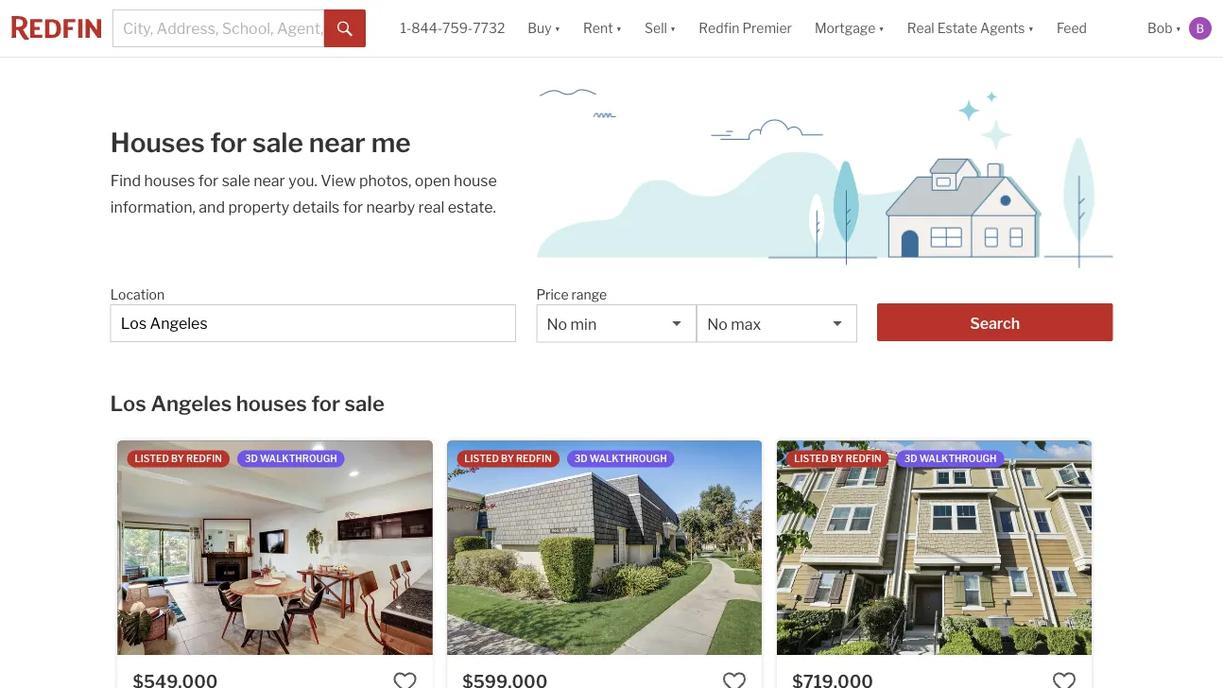 Task type: vqa. For each thing, say whether or not it's contained in the screenshot.
1st 3d from left
yes



Task type: locate. For each thing, give the bounding box(es) containing it.
redfin for the photo of 19242 hamlin st #3, reseda, ca 91335
[[516, 453, 552, 465]]

3d for the photo of 19242 hamlin st #3, reseda, ca 91335
[[575, 453, 588, 465]]

2 3d from the left
[[575, 453, 588, 465]]

0 horizontal spatial 3d
[[245, 453, 258, 465]]

2 horizontal spatial sale
[[345, 391, 385, 416]]

1 horizontal spatial near
[[309, 127, 366, 159]]

0 horizontal spatial no
[[547, 315, 568, 333]]

for up find houses for sale near you.
[[210, 127, 247, 159]]

3d for photo of 14118 w pine ln, van nuys, ca 91405
[[905, 453, 918, 465]]

1 3d walkthrough from the left
[[245, 453, 337, 465]]

by for photo of 5720 owensmouth ave #163, woodland hills, ca 91367
[[171, 453, 184, 465]]

mortgage ▾ button
[[815, 0, 885, 57]]

1 horizontal spatial 3d
[[575, 453, 588, 465]]

houses
[[144, 171, 195, 190], [236, 391, 307, 416]]

1 horizontal spatial redfin
[[516, 453, 552, 465]]

by for photo of 14118 w pine ln, van nuys, ca 91405
[[831, 453, 844, 465]]

3 3d walkthrough from the left
[[905, 453, 997, 465]]

▾ right mortgage
[[879, 20, 885, 36]]

2 horizontal spatial by
[[831, 453, 844, 465]]

near up view
[[309, 127, 366, 159]]

information,
[[110, 198, 196, 216]]

sale
[[253, 127, 303, 159], [222, 171, 250, 190], [345, 391, 385, 416]]

listed by redfin for the photo of 19242 hamlin st #3, reseda, ca 91335
[[465, 453, 552, 465]]

buy ▾ button
[[517, 0, 572, 57]]

listed for photo of 5720 owensmouth ave #163, woodland hills, ca 91367
[[135, 453, 169, 465]]

2 listed by redfin from the left
[[465, 453, 552, 465]]

los
[[110, 391, 146, 416]]

1 horizontal spatial houses
[[236, 391, 307, 416]]

feed
[[1057, 20, 1087, 36]]

0 horizontal spatial favorite button image
[[723, 670, 747, 688]]

1 3d from the left
[[245, 453, 258, 465]]

walkthrough
[[260, 453, 337, 465], [590, 453, 667, 465], [920, 453, 997, 465]]

3 listed from the left
[[795, 453, 829, 465]]

0 horizontal spatial favorite button checkbox
[[393, 670, 417, 688]]

1 listed from the left
[[135, 453, 169, 465]]

1 horizontal spatial no
[[708, 315, 728, 333]]

2 by from the left
[[501, 453, 514, 465]]

0 horizontal spatial walkthrough
[[260, 453, 337, 465]]

1 redfin from the left
[[186, 453, 222, 465]]

walkthrough for photo of 14118 w pine ln, van nuys, ca 91405
[[920, 453, 997, 465]]

1 listed by redfin from the left
[[135, 453, 222, 465]]

photo of 14118 w pine ln, van nuys, ca 91405 image
[[778, 441, 1092, 655]]

and
[[199, 198, 225, 216]]

favorite button image for photo of 14118 w pine ln, van nuys, ca 91405
[[1053, 670, 1077, 688]]

2 redfin from the left
[[516, 453, 552, 465]]

redfin
[[699, 20, 740, 36]]

3 by from the left
[[831, 453, 844, 465]]

houses right angeles
[[236, 391, 307, 416]]

▾ right buy
[[555, 20, 561, 36]]

0 horizontal spatial houses
[[144, 171, 195, 190]]

1 favorite button checkbox from the left
[[393, 670, 417, 688]]

2 horizontal spatial 3d walkthrough
[[905, 453, 997, 465]]

2 horizontal spatial listed by redfin
[[795, 453, 882, 465]]

listed by redfin for photo of 5720 owensmouth ave #163, woodland hills, ca 91367
[[135, 453, 222, 465]]

for inside view photos, open house information, and property details for nearby real estate.
[[343, 198, 363, 216]]

1 vertical spatial sale
[[222, 171, 250, 190]]

find houses for sale near you.
[[110, 171, 321, 190]]

by for the photo of 19242 hamlin st #3, reseda, ca 91335
[[501, 453, 514, 465]]

▾ for buy ▾
[[555, 20, 561, 36]]

rent ▾ button
[[572, 0, 634, 57]]

1 horizontal spatial sale
[[253, 127, 303, 159]]

1 ▾ from the left
[[555, 20, 561, 36]]

2 listed from the left
[[465, 453, 499, 465]]

sell ▾ button
[[634, 0, 688, 57]]

2 3d walkthrough from the left
[[575, 453, 667, 465]]

no max
[[708, 315, 762, 333]]

1 horizontal spatial by
[[501, 453, 514, 465]]

buy ▾
[[528, 20, 561, 36]]

mortgage ▾
[[815, 20, 885, 36]]

search
[[970, 314, 1021, 332]]

▾ for sell ▾
[[670, 20, 676, 36]]

2 favorite button image from the left
[[1053, 670, 1077, 688]]

▾ right agents
[[1028, 20, 1035, 36]]

rent
[[584, 20, 613, 36]]

submit search image
[[338, 21, 353, 37]]

buy
[[528, 20, 552, 36]]

estate
[[938, 20, 978, 36]]

feed button
[[1046, 0, 1137, 57]]

0 horizontal spatial redfin
[[186, 453, 222, 465]]

favorite button image
[[723, 670, 747, 688], [1053, 670, 1077, 688]]

no left max
[[708, 315, 728, 333]]

near
[[309, 127, 366, 159], [254, 171, 285, 190]]

sell
[[645, 20, 668, 36]]

no left min
[[547, 315, 568, 333]]

favorite button checkbox for the photo of 19242 hamlin st #3, reseda, ca 91335
[[723, 670, 747, 688]]

listed
[[135, 453, 169, 465], [465, 453, 499, 465], [795, 453, 829, 465]]

1 vertical spatial near
[[254, 171, 285, 190]]

1 horizontal spatial favorite button image
[[1053, 670, 1077, 688]]

favorite button checkbox
[[1053, 670, 1077, 688]]

2 horizontal spatial 3d
[[905, 453, 918, 465]]

0 horizontal spatial listed
[[135, 453, 169, 465]]

1 horizontal spatial favorite button checkbox
[[723, 670, 747, 688]]

favorite button image for the photo of 19242 hamlin st #3, reseda, ca 91335
[[723, 670, 747, 688]]

location
[[110, 287, 165, 303]]

3 3d from the left
[[905, 453, 918, 465]]

redfin
[[186, 453, 222, 465], [516, 453, 552, 465], [846, 453, 882, 465]]

1 horizontal spatial walkthrough
[[590, 453, 667, 465]]

favorite button checkbox
[[393, 670, 417, 688], [723, 670, 747, 688]]

▾ right the sell
[[670, 20, 676, 36]]

by
[[171, 453, 184, 465], [501, 453, 514, 465], [831, 453, 844, 465]]

▾
[[555, 20, 561, 36], [616, 20, 622, 36], [670, 20, 676, 36], [879, 20, 885, 36], [1028, 20, 1035, 36], [1176, 20, 1182, 36]]

agents
[[981, 20, 1026, 36]]

houses up information, at the top left
[[144, 171, 195, 190]]

estate.
[[448, 198, 496, 216]]

no
[[547, 315, 568, 333], [708, 315, 728, 333]]

6 ▾ from the left
[[1176, 20, 1182, 36]]

0 horizontal spatial 3d walkthrough
[[245, 453, 337, 465]]

listed by redfin
[[135, 453, 222, 465], [465, 453, 552, 465], [795, 453, 882, 465]]

premier
[[743, 20, 792, 36]]

1 favorite button image from the left
[[723, 670, 747, 688]]

3 ▾ from the left
[[670, 20, 676, 36]]

3 listed by redfin from the left
[[795, 453, 882, 465]]

0 horizontal spatial listed by redfin
[[135, 453, 222, 465]]

1 horizontal spatial 3d walkthrough
[[575, 453, 667, 465]]

near up property
[[254, 171, 285, 190]]

real estate agents ▾ button
[[896, 0, 1046, 57]]

listed by redfin for photo of 14118 w pine ln, van nuys, ca 91405
[[795, 453, 882, 465]]

buy ▾ button
[[528, 0, 561, 57]]

1 horizontal spatial listed
[[465, 453, 499, 465]]

3 redfin from the left
[[846, 453, 882, 465]]

2 no from the left
[[708, 315, 728, 333]]

759-
[[443, 20, 473, 36]]

find
[[110, 171, 141, 190]]

1 no from the left
[[547, 315, 568, 333]]

2 ▾ from the left
[[616, 20, 622, 36]]

3d walkthrough for photo of 5720 owensmouth ave #163, woodland hills, ca 91367
[[245, 453, 337, 465]]

▾ right rent
[[616, 20, 622, 36]]

0 horizontal spatial by
[[171, 453, 184, 465]]

for down city, address, school, agent, zip search box
[[312, 391, 340, 416]]

1 horizontal spatial listed by redfin
[[465, 453, 552, 465]]

real estate agents ▾ link
[[908, 0, 1035, 57]]

view photos, open house information, and property details for nearby real estate.
[[110, 171, 497, 216]]

for down view
[[343, 198, 363, 216]]

2 favorite button checkbox from the left
[[723, 670, 747, 688]]

for
[[210, 127, 247, 159], [198, 171, 219, 190], [343, 198, 363, 216], [312, 391, 340, 416]]

1 vertical spatial houses
[[236, 391, 307, 416]]

1 walkthrough from the left
[[260, 453, 337, 465]]

3d for photo of 5720 owensmouth ave #163, woodland hills, ca 91367
[[245, 453, 258, 465]]

4 ▾ from the left
[[879, 20, 885, 36]]

3d walkthrough
[[245, 453, 337, 465], [575, 453, 667, 465], [905, 453, 997, 465]]

3 walkthrough from the left
[[920, 453, 997, 465]]

3d
[[245, 453, 258, 465], [575, 453, 588, 465], [905, 453, 918, 465]]

1-844-759-7732 link
[[400, 20, 505, 36]]

1 by from the left
[[171, 453, 184, 465]]

▾ right the bob
[[1176, 20, 1182, 36]]

2 horizontal spatial walkthrough
[[920, 453, 997, 465]]

min
[[571, 315, 597, 333]]

listed for the photo of 19242 hamlin st #3, reseda, ca 91335
[[465, 453, 499, 465]]

2 walkthrough from the left
[[590, 453, 667, 465]]

2 horizontal spatial listed
[[795, 453, 829, 465]]

2 horizontal spatial redfin
[[846, 453, 882, 465]]

redfin for photo of 14118 w pine ln, van nuys, ca 91405
[[846, 453, 882, 465]]



Task type: describe. For each thing, give the bounding box(es) containing it.
houses for sale near me
[[110, 127, 411, 159]]

for up the and
[[198, 171, 219, 190]]

me
[[371, 127, 411, 159]]

walkthrough for photo of 5720 owensmouth ave #163, woodland hills, ca 91367
[[260, 453, 337, 465]]

price
[[537, 287, 569, 303]]

angeles
[[151, 391, 232, 416]]

no min
[[547, 315, 597, 333]]

bob
[[1148, 20, 1173, 36]]

0 horizontal spatial sale
[[222, 171, 250, 190]]

favorite button image
[[393, 670, 417, 688]]

max
[[731, 315, 762, 333]]

mortgage
[[815, 20, 876, 36]]

photo of 19242 hamlin st #3, reseda, ca 91335 image
[[448, 441, 762, 655]]

sell ▾
[[645, 20, 676, 36]]

3d walkthrough for the photo of 19242 hamlin st #3, reseda, ca 91335
[[575, 453, 667, 465]]

listed for photo of 14118 w pine ln, van nuys, ca 91405
[[795, 453, 829, 465]]

0 vertical spatial sale
[[253, 127, 303, 159]]

0 horizontal spatial near
[[254, 171, 285, 190]]

sell ▾ button
[[645, 0, 676, 57]]

range
[[572, 287, 607, 303]]

no for no min
[[547, 315, 568, 333]]

3d walkthrough for photo of 14118 w pine ln, van nuys, ca 91405
[[905, 453, 997, 465]]

houses
[[110, 127, 205, 159]]

photo of 5720 owensmouth ave #163, woodland hills, ca 91367 image
[[118, 441, 433, 655]]

844-
[[412, 20, 443, 36]]

user photo image
[[1190, 17, 1212, 40]]

price range
[[537, 287, 607, 303]]

rent ▾ button
[[584, 0, 622, 57]]

details
[[293, 198, 340, 216]]

you.
[[289, 171, 318, 190]]

City, Address, School, Agent, ZIP search field
[[113, 9, 325, 47]]

1-
[[400, 20, 412, 36]]

rent ▾
[[584, 20, 622, 36]]

redfin premier
[[699, 20, 792, 36]]

bob ▾
[[1148, 20, 1182, 36]]

5 ▾ from the left
[[1028, 20, 1035, 36]]

house
[[454, 171, 497, 190]]

▾ for bob ▾
[[1176, 20, 1182, 36]]

redfin for photo of 5720 owensmouth ave #163, woodland hills, ca 91367
[[186, 453, 222, 465]]

real
[[908, 20, 935, 36]]

mortgage ▾ button
[[804, 0, 896, 57]]

▾ for rent ▾
[[616, 20, 622, 36]]

open
[[415, 171, 451, 190]]

search button
[[878, 303, 1113, 341]]

walkthrough for the photo of 19242 hamlin st #3, reseda, ca 91335
[[590, 453, 667, 465]]

redfin premier button
[[688, 0, 804, 57]]

real estate agents ▾
[[908, 20, 1035, 36]]

City, Address, School, Agent, ZIP search field
[[110, 305, 517, 342]]

nearby
[[366, 198, 415, 216]]

view
[[321, 171, 356, 190]]

1-844-759-7732
[[400, 20, 505, 36]]

property
[[228, 198, 290, 216]]

no for no max
[[708, 315, 728, 333]]

2 vertical spatial sale
[[345, 391, 385, 416]]

7732
[[473, 20, 505, 36]]

favorite button checkbox for photo of 5720 owensmouth ave #163, woodland hills, ca 91367
[[393, 670, 417, 688]]

photos,
[[359, 171, 412, 190]]

real
[[419, 198, 445, 216]]

▾ for mortgage ▾
[[879, 20, 885, 36]]

los angeles houses for sale
[[110, 391, 385, 416]]

0 vertical spatial near
[[309, 127, 366, 159]]

0 vertical spatial houses
[[144, 171, 195, 190]]



